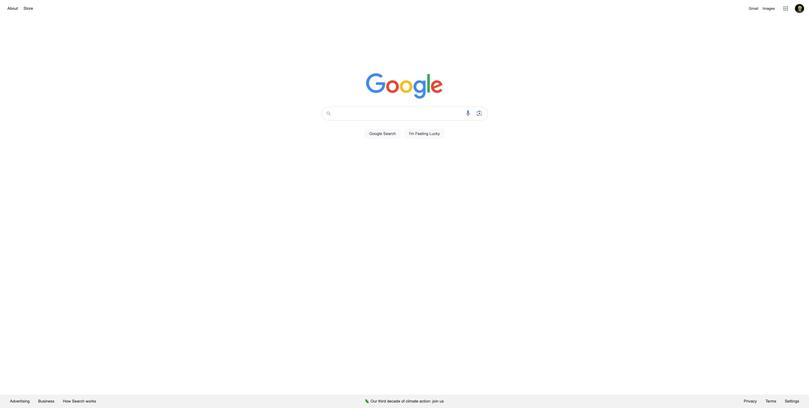 Task type: locate. For each thing, give the bounding box(es) containing it.
google image
[[366, 73, 443, 100]]

None search field
[[6, 105, 804, 146]]



Task type: describe. For each thing, give the bounding box(es) containing it.
search by voice image
[[465, 110, 471, 117]]

search by image image
[[476, 110, 483, 117]]



Task type: vqa. For each thing, say whether or not it's contained in the screenshot.
Show Street View coverage IMAGE
no



